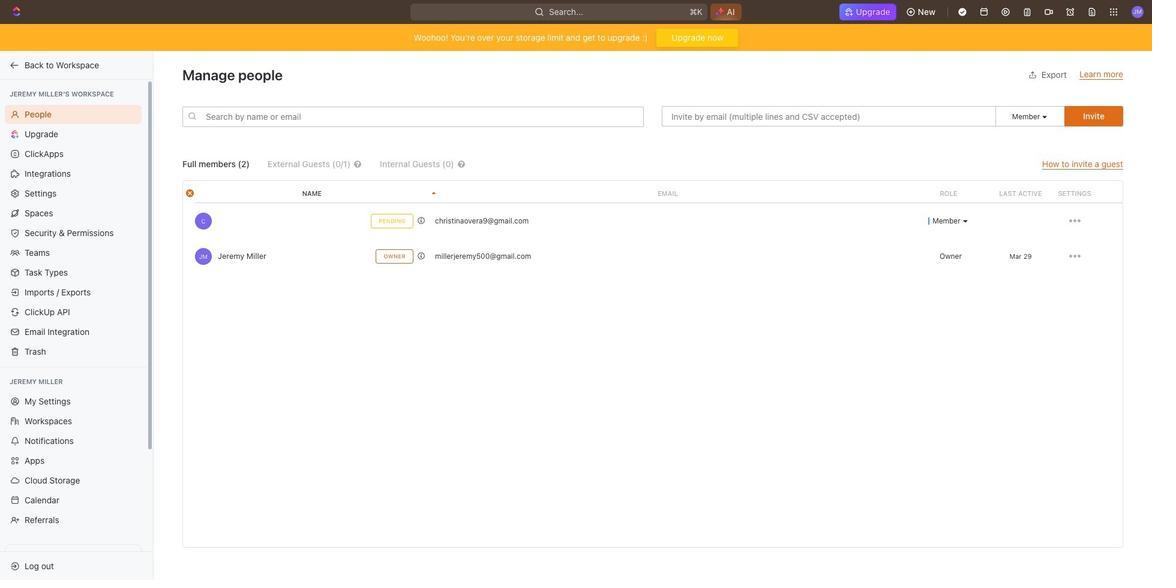Task type: vqa. For each thing, say whether or not it's contained in the screenshot.
search by name or email text field
yes



Task type: locate. For each thing, give the bounding box(es) containing it.
Invite by email (multiple lines and CSV accepted) text field
[[662, 106, 996, 127]]



Task type: describe. For each thing, give the bounding box(es) containing it.
Search by name or email text field
[[182, 107, 644, 127]]



